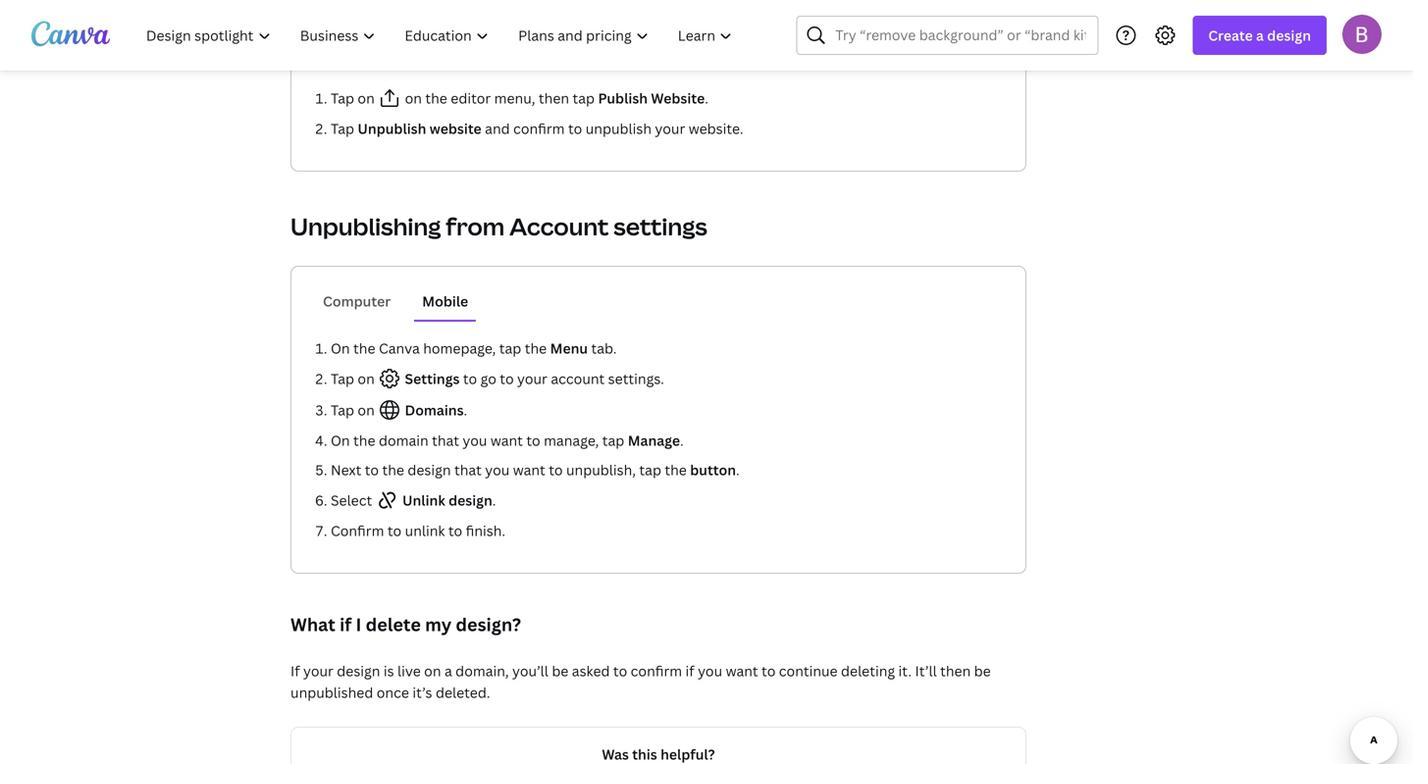 Task type: vqa. For each thing, say whether or not it's contained in the screenshot.


Task type: describe. For each thing, give the bounding box(es) containing it.
unpublishing
[[291, 211, 441, 242]]

unlink design
[[399, 491, 493, 510]]

website
[[430, 119, 482, 138]]

1 horizontal spatial your
[[517, 370, 548, 388]]

i
[[356, 613, 362, 637]]

to right next
[[365, 461, 379, 480]]

mobile button
[[415, 283, 476, 320]]

0 vertical spatial want
[[491, 431, 523, 450]]

continue
[[779, 662, 838, 681]]

menu,
[[494, 89, 535, 107]]

unlink
[[403, 491, 445, 510]]

design?
[[456, 613, 521, 637]]

confirm
[[331, 522, 384, 540]]

was
[[602, 746, 629, 764]]

next
[[331, 461, 362, 480]]

unpublish
[[586, 119, 652, 138]]

settings
[[402, 370, 460, 388]]

0 vertical spatial then
[[539, 89, 569, 107]]

it's
[[413, 684, 432, 702]]

tab.
[[591, 339, 617, 358]]

tap down manage
[[639, 461, 662, 480]]

top level navigation element
[[134, 16, 749, 55]]

delete
[[366, 613, 421, 637]]

1 vertical spatial want
[[513, 461, 546, 480]]

live
[[398, 662, 421, 681]]

deleting
[[841, 662, 895, 681]]

tap unpublish website and confirm to unpublish your website.
[[331, 119, 744, 138]]

1 vertical spatial you
[[485, 461, 510, 480]]

design up finish. in the left bottom of the page
[[449, 491, 493, 510]]

settings.
[[608, 370, 664, 388]]

next to the design that you want to unpublish, tap the button .
[[331, 461, 740, 480]]

1 be from the left
[[552, 662, 569, 681]]

from
[[446, 211, 505, 242]]

to down the manage,
[[549, 461, 563, 480]]

website
[[651, 89, 705, 107]]

helpful?
[[661, 746, 715, 764]]

domain
[[379, 431, 429, 450]]

website.
[[689, 119, 744, 138]]

you inside "if your design is live on a domain, you'll be asked to confirm if you want to continue deleting it. it'll then be unpublished once it's deleted."
[[698, 662, 723, 681]]

tap on for to go to your account settings.
[[331, 370, 378, 388]]

computer
[[323, 292, 391, 311]]

want inside "if your design is live on a domain, you'll be asked to confirm if you want to continue deleting it. it'll then be unpublished once it's deleted."
[[726, 662, 758, 681]]

tap on for on the editor menu, then tap
[[331, 89, 378, 107]]

editor
[[451, 89, 491, 107]]

go
[[481, 370, 497, 388]]

account
[[510, 211, 609, 242]]

tap for .
[[331, 401, 354, 420]]

to right go
[[500, 370, 514, 388]]

you'll
[[513, 662, 549, 681]]

design up unlink at the left bottom
[[408, 461, 451, 480]]

tap for to go to your account settings.
[[331, 370, 354, 388]]

on for on the canva homepage, tap the
[[331, 339, 350, 358]]

to left finish. in the left bottom of the page
[[448, 522, 463, 540]]

create a design button
[[1193, 16, 1327, 55]]

the left canva
[[353, 339, 376, 358]]

a inside "if your design is live on a domain, you'll be asked to confirm if you want to continue deleting it. it'll then be unpublished once it's deleted."
[[445, 662, 452, 681]]

to up next to the design that you want to unpublish, tap the button .
[[527, 431, 541, 450]]

tap right homepage,
[[499, 339, 522, 358]]

unlink
[[405, 522, 445, 540]]

what
[[291, 613, 336, 637]]

settings
[[614, 211, 708, 242]]

0 vertical spatial you
[[463, 431, 487, 450]]

the down manage
[[665, 461, 687, 480]]

bob builder image
[[1343, 14, 1382, 54]]

button
[[690, 461, 736, 480]]

tap for on the editor menu, then tap
[[331, 89, 354, 107]]

then inside "if your design is live on a domain, you'll be asked to confirm if you want to continue deleting it. it'll then be unpublished once it's deleted."
[[941, 662, 971, 681]]

on the editor menu, then tap publish website .
[[402, 89, 709, 107]]



Task type: locate. For each thing, give the bounding box(es) containing it.
then up tap unpublish website and confirm to unpublish your website.
[[539, 89, 569, 107]]

1 horizontal spatial a
[[1257, 26, 1264, 45]]

0 vertical spatial confirm
[[513, 119, 565, 138]]

select
[[331, 491, 376, 510]]

create
[[1209, 26, 1253, 45]]

design right create
[[1268, 26, 1312, 45]]

your
[[655, 119, 686, 138], [517, 370, 548, 388], [303, 662, 334, 681]]

if up helpful?
[[686, 662, 695, 681]]

0 horizontal spatial your
[[303, 662, 334, 681]]

the down "domain"
[[382, 461, 404, 480]]

0 horizontal spatial a
[[445, 662, 452, 681]]

1 vertical spatial then
[[941, 662, 971, 681]]

tap
[[331, 89, 354, 107], [331, 119, 354, 138], [331, 370, 354, 388], [331, 401, 354, 420]]

a inside dropdown button
[[1257, 26, 1264, 45]]

want up next to the design that you want to unpublish, tap the button .
[[491, 431, 523, 450]]

want
[[491, 431, 523, 450], [513, 461, 546, 480], [726, 662, 758, 681]]

2 on from the top
[[331, 431, 350, 450]]

2 tap on from the top
[[331, 370, 378, 388]]

unpublish,
[[566, 461, 636, 480]]

design inside "if your design is live on a domain, you'll be asked to confirm if you want to continue deleting it. it'll then be unpublished once it's deleted."
[[337, 662, 380, 681]]

to down 'on the editor menu, then tap publish website .'
[[568, 119, 582, 138]]

unpublished
[[291, 684, 373, 702]]

asked
[[572, 662, 610, 681]]

it.
[[899, 662, 912, 681]]

be right it'll
[[975, 662, 991, 681]]

a up deleted.
[[445, 662, 452, 681]]

2 vertical spatial tap on
[[331, 401, 378, 420]]

domain,
[[456, 662, 509, 681]]

your right if
[[303, 662, 334, 681]]

tap on up next
[[331, 401, 378, 420]]

publish
[[598, 89, 648, 107]]

on for to go to your account settings.
[[358, 370, 375, 388]]

tap on
[[331, 89, 378, 107], [331, 370, 378, 388], [331, 401, 378, 420]]

the
[[425, 89, 448, 107], [353, 339, 376, 358], [525, 339, 547, 358], [353, 431, 376, 450], [382, 461, 404, 480], [665, 461, 687, 480]]

want down "on the domain that you want to manage, tap manage ."
[[513, 461, 546, 480]]

1 vertical spatial your
[[517, 370, 548, 388]]

1 vertical spatial tap on
[[331, 370, 378, 388]]

to left unlink
[[388, 522, 402, 540]]

1 tap from the top
[[331, 89, 354, 107]]

1 horizontal spatial confirm
[[631, 662, 682, 681]]

on the domain that you want to manage, tap manage .
[[331, 431, 684, 450]]

0 horizontal spatial be
[[552, 662, 569, 681]]

canva
[[379, 339, 420, 358]]

design inside dropdown button
[[1268, 26, 1312, 45]]

tap on for .
[[331, 401, 378, 420]]

1 vertical spatial confirm
[[631, 662, 682, 681]]

on inside "if your design is live on a domain, you'll be asked to confirm if you want to continue deleting it. it'll then be unpublished once it's deleted."
[[424, 662, 441, 681]]

account
[[551, 370, 605, 388]]

tap up unpublish,
[[603, 431, 625, 450]]

mobile
[[422, 292, 468, 311]]

0 vertical spatial if
[[340, 613, 352, 637]]

to
[[568, 119, 582, 138], [463, 370, 477, 388], [500, 370, 514, 388], [527, 431, 541, 450], [365, 461, 379, 480], [549, 461, 563, 480], [388, 522, 402, 540], [448, 522, 463, 540], [613, 662, 628, 681], [762, 662, 776, 681]]

if
[[340, 613, 352, 637], [686, 662, 695, 681]]

you
[[463, 431, 487, 450], [485, 461, 510, 480], [698, 662, 723, 681]]

0 vertical spatial on
[[331, 339, 350, 358]]

a
[[1257, 26, 1264, 45], [445, 662, 452, 681]]

0 vertical spatial tap on
[[331, 89, 378, 107]]

3 tap from the top
[[331, 370, 354, 388]]

to left continue
[[762, 662, 776, 681]]

the up next
[[353, 431, 376, 450]]

confirm inside "if your design is live on a domain, you'll be asked to confirm if you want to continue deleting it. it'll then be unpublished once it's deleted."
[[631, 662, 682, 681]]

1 vertical spatial on
[[331, 431, 350, 450]]

be
[[552, 662, 569, 681], [975, 662, 991, 681]]

if inside "if your design is live on a domain, you'll be asked to confirm if you want to continue deleting it. it'll then be unpublished once it's deleted."
[[686, 662, 695, 681]]

1 horizontal spatial then
[[941, 662, 971, 681]]

and
[[485, 119, 510, 138]]

create a design
[[1209, 26, 1312, 45]]

on up next
[[331, 431, 350, 450]]

confirm
[[513, 119, 565, 138], [631, 662, 682, 681]]

1 horizontal spatial if
[[686, 662, 695, 681]]

0 horizontal spatial confirm
[[513, 119, 565, 138]]

design
[[1268, 26, 1312, 45], [408, 461, 451, 480], [449, 491, 493, 510], [337, 662, 380, 681]]

tap left the publish
[[573, 89, 595, 107]]

then right it'll
[[941, 662, 971, 681]]

you up helpful?
[[698, 662, 723, 681]]

your inside "if your design is live on a domain, you'll be asked to confirm if you want to continue deleting it. it'll then be unpublished once it's deleted."
[[303, 662, 334, 681]]

on for on the editor menu, then tap
[[358, 89, 375, 107]]

0 vertical spatial your
[[655, 119, 686, 138]]

confirm right asked
[[631, 662, 682, 681]]

it'll
[[915, 662, 937, 681]]

1 on from the top
[[331, 339, 350, 358]]

1 vertical spatial a
[[445, 662, 452, 681]]

that
[[432, 431, 459, 450], [455, 461, 482, 480]]

2 horizontal spatial your
[[655, 119, 686, 138]]

finish.
[[466, 522, 506, 540]]

to go to your account settings.
[[460, 370, 664, 388]]

be right you'll
[[552, 662, 569, 681]]

what if i delete my design?
[[291, 613, 521, 637]]

1 horizontal spatial be
[[975, 662, 991, 681]]

2 be from the left
[[975, 662, 991, 681]]

want left continue
[[726, 662, 758, 681]]

design left is
[[337, 662, 380, 681]]

on
[[331, 339, 350, 358], [331, 431, 350, 450]]

0 vertical spatial a
[[1257, 26, 1264, 45]]

Try "remove background" or "brand kit" search field
[[836, 17, 1086, 54]]

a right create
[[1257, 26, 1264, 45]]

if left i
[[340, 613, 352, 637]]

on for on the domain that you want to manage, tap
[[331, 431, 350, 450]]

manage,
[[544, 431, 599, 450]]

was this helpful?
[[602, 746, 715, 764]]

0 horizontal spatial then
[[539, 89, 569, 107]]

2 tap from the top
[[331, 119, 354, 138]]

1 tap on from the top
[[331, 89, 378, 107]]

the left editor
[[425, 89, 448, 107]]

the left menu
[[525, 339, 547, 358]]

your right go
[[517, 370, 548, 388]]

your down website
[[655, 119, 686, 138]]

manage
[[628, 431, 680, 450]]

deleted.
[[436, 684, 490, 702]]

4 tap from the top
[[331, 401, 354, 420]]

on
[[358, 89, 375, 107], [405, 89, 422, 107], [358, 370, 375, 388], [358, 401, 375, 420], [424, 662, 441, 681]]

tap on up the unpublish
[[331, 89, 378, 107]]

domains
[[402, 401, 464, 420]]

once
[[377, 684, 409, 702]]

computer button
[[315, 283, 399, 320]]

menu
[[550, 339, 588, 358]]

unpublishing from account settings
[[291, 211, 708, 242]]

2 vertical spatial your
[[303, 662, 334, 681]]

you down "on the domain that you want to manage, tap manage ."
[[485, 461, 510, 480]]

tap
[[573, 89, 595, 107], [499, 339, 522, 358], [603, 431, 625, 450], [639, 461, 662, 480]]

to right asked
[[613, 662, 628, 681]]

confirm down 'on the editor menu, then tap publish website .'
[[513, 119, 565, 138]]

on for .
[[358, 401, 375, 420]]

homepage,
[[423, 339, 496, 358]]

1 vertical spatial that
[[455, 461, 482, 480]]

0 vertical spatial that
[[432, 431, 459, 450]]

this
[[632, 746, 658, 764]]

2 vertical spatial you
[[698, 662, 723, 681]]

1 vertical spatial if
[[686, 662, 695, 681]]

my
[[425, 613, 452, 637]]

if
[[291, 662, 300, 681]]

tap on left 'settings'
[[331, 370, 378, 388]]

that down domains
[[432, 431, 459, 450]]

3 tap on from the top
[[331, 401, 378, 420]]

0 horizontal spatial if
[[340, 613, 352, 637]]

.
[[705, 89, 709, 107], [464, 401, 468, 420], [680, 431, 684, 450], [736, 461, 740, 480], [493, 491, 496, 510]]

then
[[539, 89, 569, 107], [941, 662, 971, 681]]

confirm to unlink to finish.
[[331, 522, 506, 540]]

that up unlink design
[[455, 461, 482, 480]]

on down computer button in the top of the page
[[331, 339, 350, 358]]

is
[[384, 662, 394, 681]]

unpublish
[[358, 119, 426, 138]]

you down domains
[[463, 431, 487, 450]]

2 vertical spatial want
[[726, 662, 758, 681]]

on the canva homepage, tap the menu tab.
[[331, 339, 617, 358]]

to left go
[[463, 370, 477, 388]]

if your design is live on a domain, you'll be asked to confirm if you want to continue deleting it. it'll then be unpublished once it's deleted.
[[291, 662, 991, 702]]



